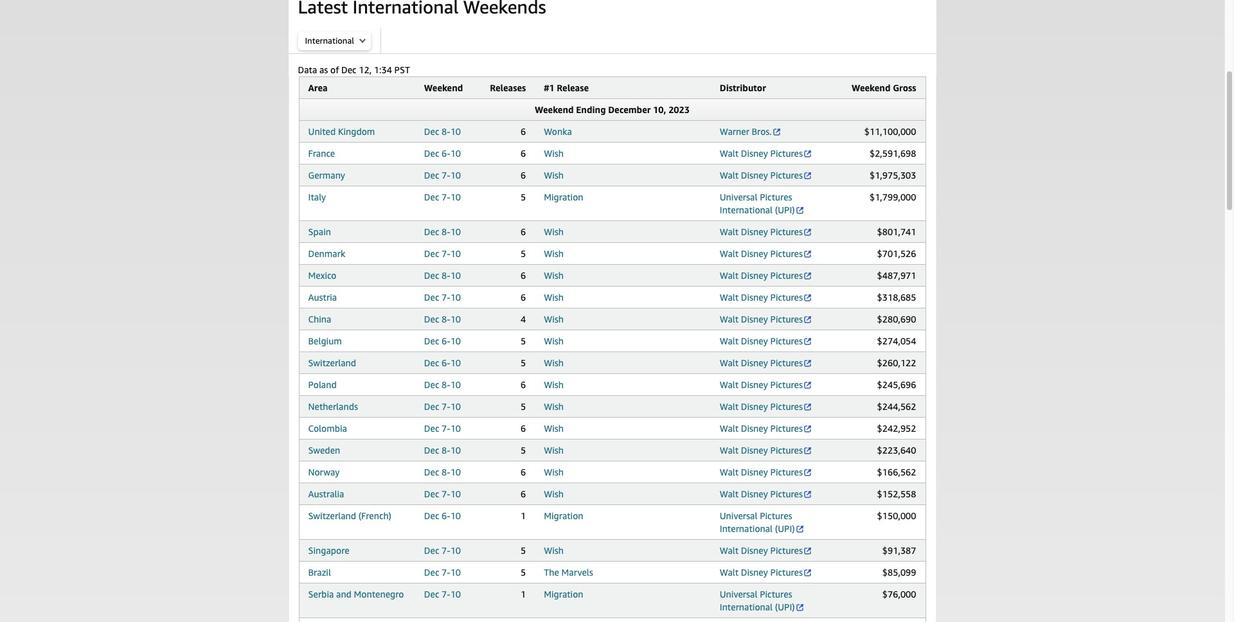 Task type: locate. For each thing, give the bounding box(es) containing it.
pictures for $85,099
[[771, 567, 803, 578]]

8 6 from the top
[[521, 423, 526, 434]]

(upi) for $76,000
[[775, 602, 795, 613]]

0 vertical spatial (upi)
[[775, 204, 795, 215]]

10 for poland
[[451, 379, 461, 390]]

16 walt disney pictures link from the top
[[720, 545, 813, 556]]

18 10 from the top
[[451, 511, 461, 521]]

0 vertical spatial migration link
[[544, 192, 584, 203]]

1 universal pictures international (upi) from the top
[[720, 192, 795, 215]]

1 vertical spatial migration
[[544, 511, 584, 521]]

1 vertical spatial universal pictures international (upi)
[[720, 511, 795, 534]]

china link
[[308, 314, 331, 325]]

disney for $91,387
[[741, 545, 768, 556]]

6 for norway
[[521, 467, 526, 478]]

dec 8-10 link for united kingdom
[[424, 126, 461, 137]]

walt disney pictures
[[720, 148, 803, 159], [720, 170, 803, 181], [720, 226, 803, 237], [720, 248, 803, 259], [720, 270, 803, 281], [720, 292, 803, 303], [720, 314, 803, 325], [720, 336, 803, 347], [720, 357, 803, 368], [720, 379, 803, 390], [720, 401, 803, 412], [720, 423, 803, 434], [720, 445, 803, 456], [720, 467, 803, 478], [720, 489, 803, 500], [720, 545, 803, 556], [720, 567, 803, 578]]

5 for belgium
[[521, 336, 526, 347]]

3 disney from the top
[[741, 226, 768, 237]]

disney
[[741, 148, 768, 159], [741, 170, 768, 181], [741, 226, 768, 237], [741, 248, 768, 259], [741, 270, 768, 281], [741, 292, 768, 303], [741, 314, 768, 325], [741, 336, 768, 347], [741, 357, 768, 368], [741, 379, 768, 390], [741, 401, 768, 412], [741, 423, 768, 434], [741, 445, 768, 456], [741, 467, 768, 478], [741, 489, 768, 500], [741, 545, 768, 556], [741, 567, 768, 578]]

walt disney pictures for $2,591,698
[[720, 148, 803, 159]]

pictures for $280,690
[[771, 314, 803, 325]]

3 wish link from the top
[[544, 226, 564, 237]]

dec 8-10 link for poland
[[424, 379, 461, 390]]

1 vertical spatial universal pictures international (upi) link
[[720, 511, 805, 534]]

6 dec 8-10 link from the top
[[424, 445, 461, 456]]

7- for serbia and montenegro
[[442, 589, 451, 600]]

7 dec 7-10 from the top
[[424, 489, 461, 500]]

weekend
[[424, 82, 463, 93], [852, 82, 891, 93], [535, 104, 574, 115]]

2 vertical spatial (upi)
[[775, 602, 795, 613]]

2 universal pictures international (upi) from the top
[[720, 511, 795, 534]]

4 disney from the top
[[741, 248, 768, 259]]

3 universal pictures international (upi) link from the top
[[720, 589, 805, 613]]

2 vertical spatial universal pictures international (upi)
[[720, 589, 795, 613]]

2 10 from the top
[[451, 148, 461, 159]]

10 for australia
[[451, 489, 461, 500]]

6 wish link from the top
[[544, 292, 564, 303]]

10 7- from the top
[[442, 589, 451, 600]]

2 disney from the top
[[741, 170, 768, 181]]

dec
[[341, 64, 357, 75], [424, 126, 439, 137], [424, 148, 439, 159], [424, 170, 439, 181], [424, 192, 439, 203], [424, 226, 439, 237], [424, 248, 439, 259], [424, 270, 439, 281], [424, 292, 439, 303], [424, 314, 439, 325], [424, 336, 439, 347], [424, 357, 439, 368], [424, 379, 439, 390], [424, 401, 439, 412], [424, 423, 439, 434], [424, 445, 439, 456], [424, 467, 439, 478], [424, 489, 439, 500], [424, 511, 439, 521], [424, 545, 439, 556], [424, 567, 439, 578], [424, 589, 439, 600]]

wonka
[[544, 126, 572, 137]]

denmark link
[[308, 248, 345, 259]]

switzerland (french) link
[[308, 511, 392, 521]]

poland link
[[308, 379, 337, 390]]

12 disney from the top
[[741, 423, 768, 434]]

universal pictures international (upi) for $1,799,000
[[720, 192, 795, 215]]

12 10 from the top
[[451, 379, 461, 390]]

dec 6-10 for switzerland
[[424, 357, 461, 368]]

$318,685
[[877, 292, 917, 303]]

2023
[[669, 104, 690, 115]]

10 wish from the top
[[544, 379, 564, 390]]

6 8- from the top
[[442, 445, 451, 456]]

dec for switzerland (french)
[[424, 511, 439, 521]]

6
[[521, 126, 526, 137], [521, 148, 526, 159], [521, 170, 526, 181], [521, 226, 526, 237], [521, 270, 526, 281], [521, 292, 526, 303], [521, 379, 526, 390], [521, 423, 526, 434], [521, 467, 526, 478], [521, 489, 526, 500]]

8- for sweden
[[442, 445, 451, 456]]

walt disney pictures for $166,562
[[720, 467, 803, 478]]

pictures
[[771, 148, 803, 159], [771, 170, 803, 181], [760, 192, 793, 203], [771, 226, 803, 237], [771, 248, 803, 259], [771, 270, 803, 281], [771, 292, 803, 303], [771, 314, 803, 325], [771, 336, 803, 347], [771, 357, 803, 368], [771, 379, 803, 390], [771, 401, 803, 412], [771, 423, 803, 434], [771, 445, 803, 456], [771, 467, 803, 478], [771, 489, 803, 500], [760, 511, 793, 521], [771, 545, 803, 556], [771, 567, 803, 578], [760, 589, 793, 600]]

universal pictures international (upi) for $76,000
[[720, 589, 795, 613]]

wish for mexico
[[544, 270, 564, 281]]

dec for france
[[424, 148, 439, 159]]

6- for switzerland (french)
[[442, 511, 451, 521]]

3 dec 7-10 link from the top
[[424, 248, 461, 259]]

$242,952
[[877, 423, 917, 434]]

10 walt disney pictures link from the top
[[720, 379, 813, 390]]

disney for $242,952
[[741, 423, 768, 434]]

universal
[[720, 192, 758, 203], [720, 511, 758, 521], [720, 589, 758, 600]]

disney for $318,685
[[741, 292, 768, 303]]

8 wish from the top
[[544, 336, 564, 347]]

9 dec 7-10 link from the top
[[424, 567, 461, 578]]

1 walt disney pictures from the top
[[720, 148, 803, 159]]

0 vertical spatial universal pictures international (upi)
[[720, 192, 795, 215]]

switzerland down australia
[[308, 511, 356, 521]]

wish for singapore
[[544, 545, 564, 556]]

6 7- from the top
[[442, 423, 451, 434]]

disney for $274,054
[[741, 336, 768, 347]]

weekend gross
[[852, 82, 917, 93]]

germany
[[308, 170, 345, 181]]

5 walt disney pictures link from the top
[[720, 270, 813, 281]]

migration for italy
[[544, 192, 584, 203]]

wonka link
[[544, 126, 572, 137]]

dec 7-10 for serbia and montenegro
[[424, 589, 461, 600]]

8 dec 7-10 link from the top
[[424, 545, 461, 556]]

5 8- from the top
[[442, 379, 451, 390]]

7- for germany
[[442, 170, 451, 181]]

universal pictures international (upi) for $150,000
[[720, 511, 795, 534]]

12 walt from the top
[[720, 423, 739, 434]]

dec for switzerland
[[424, 357, 439, 368]]

1 dec 6-10 link from the top
[[424, 148, 461, 159]]

8 walt disney pictures from the top
[[720, 336, 803, 347]]

13 disney from the top
[[741, 445, 768, 456]]

16 10 from the top
[[451, 467, 461, 478]]

10 dec 7-10 link from the top
[[424, 589, 461, 600]]

12 wish from the top
[[544, 423, 564, 434]]

walt for $166,562
[[720, 467, 739, 478]]

12 walt disney pictures link from the top
[[720, 423, 813, 434]]

15 walt from the top
[[720, 489, 739, 500]]

3 dec 6-10 link from the top
[[424, 357, 461, 368]]

6 walt disney pictures from the top
[[720, 292, 803, 303]]

1 universal pictures international (upi) link from the top
[[720, 192, 805, 215]]

4 dec 8-10 link from the top
[[424, 314, 461, 325]]

0 vertical spatial universal pictures international (upi) link
[[720, 192, 805, 215]]

3 migration from the top
[[544, 589, 584, 600]]

dec 7-10 link
[[424, 170, 461, 181], [424, 192, 461, 203], [424, 248, 461, 259], [424, 292, 461, 303], [424, 401, 461, 412], [424, 423, 461, 434], [424, 489, 461, 500], [424, 545, 461, 556], [424, 567, 461, 578], [424, 589, 461, 600]]

walt disney pictures link for $85,099
[[720, 567, 813, 578]]

1 horizontal spatial weekend
[[535, 104, 574, 115]]

10 for belgium
[[451, 336, 461, 347]]

$801,741
[[877, 226, 917, 237]]

16 disney from the top
[[741, 545, 768, 556]]

8- for poland
[[442, 379, 451, 390]]

10 6 from the top
[[521, 489, 526, 500]]

wish for colombia
[[544, 423, 564, 434]]

8-
[[442, 126, 451, 137], [442, 226, 451, 237], [442, 270, 451, 281], [442, 314, 451, 325], [442, 379, 451, 390], [442, 445, 451, 456], [442, 467, 451, 478]]

$1,799,000
[[870, 192, 917, 203]]

universal pictures international (upi) link
[[720, 192, 805, 215], [720, 511, 805, 534], [720, 589, 805, 613]]

(french)
[[359, 511, 392, 521]]

7 disney from the top
[[741, 314, 768, 325]]

weekend for weekend gross
[[852, 82, 891, 93]]

10 wish link from the top
[[544, 379, 564, 390]]

walt disney pictures link for $244,562
[[720, 401, 813, 412]]

9 wish from the top
[[544, 357, 564, 368]]

3 8- from the top
[[442, 270, 451, 281]]

china
[[308, 314, 331, 325]]

united
[[308, 126, 336, 137]]

$1,975,303
[[870, 170, 917, 181]]

7-
[[442, 170, 451, 181], [442, 192, 451, 203], [442, 248, 451, 259], [442, 292, 451, 303], [442, 401, 451, 412], [442, 423, 451, 434], [442, 489, 451, 500], [442, 545, 451, 556], [442, 567, 451, 578], [442, 589, 451, 600]]

$91,387
[[883, 545, 917, 556]]

14 disney from the top
[[741, 467, 768, 478]]

#1 release
[[544, 82, 589, 93]]

dec 7-10 link for singapore
[[424, 545, 461, 556]]

4 dec 7-10 from the top
[[424, 292, 461, 303]]

11 10 from the top
[[451, 357, 461, 368]]

5 for italy
[[521, 192, 526, 203]]

dec 6-10 for france
[[424, 148, 461, 159]]

2 vertical spatial migration link
[[544, 589, 584, 600]]

walt disney pictures for $274,054
[[720, 336, 803, 347]]

3 universal pictures international (upi) from the top
[[720, 589, 795, 613]]

weekend ending december 10, 2023
[[535, 104, 690, 115]]

14 wish link from the top
[[544, 467, 564, 478]]

2 vertical spatial universal pictures international (upi) link
[[720, 589, 805, 613]]

austria
[[308, 292, 337, 303]]

0 vertical spatial migration
[[544, 192, 584, 203]]

dec for singapore
[[424, 545, 439, 556]]

17 10 from the top
[[451, 489, 461, 500]]

6 wish from the top
[[544, 292, 564, 303]]

of
[[331, 64, 339, 75]]

4 6- from the top
[[442, 511, 451, 521]]

1 dec 7-10 link from the top
[[424, 170, 461, 181]]

10 for brazil
[[451, 567, 461, 578]]

universal for $150,000
[[720, 511, 758, 521]]

15 wish link from the top
[[544, 489, 564, 500]]

0 horizontal spatial weekend
[[424, 82, 463, 93]]

walt disney pictures for $85,099
[[720, 567, 803, 578]]

(upi)
[[775, 204, 795, 215], [775, 523, 795, 534], [775, 602, 795, 613]]

9 disney from the top
[[741, 357, 768, 368]]

1 walt from the top
[[720, 148, 739, 159]]

wish link for germany
[[544, 170, 564, 181]]

11 wish link from the top
[[544, 401, 564, 412]]

wish link for switzerland
[[544, 357, 564, 368]]

walt disney pictures for $260,122
[[720, 357, 803, 368]]

pictures for $801,741
[[771, 226, 803, 237]]

singapore link
[[308, 545, 350, 556]]

9 10 from the top
[[451, 314, 461, 325]]

dec 7-10 link for italy
[[424, 192, 461, 203]]

16 wish link from the top
[[544, 545, 564, 556]]

dec 6-10 link
[[424, 148, 461, 159], [424, 336, 461, 347], [424, 357, 461, 368], [424, 511, 461, 521]]

3 dec 8-10 from the top
[[424, 270, 461, 281]]

2 vertical spatial migration
[[544, 589, 584, 600]]

5 6 from the top
[[521, 270, 526, 281]]

7 walt from the top
[[720, 314, 739, 325]]

disney for $244,562
[[741, 401, 768, 412]]

5 for singapore
[[521, 545, 526, 556]]

14 walt disney pictures from the top
[[720, 467, 803, 478]]

2 7- from the top
[[442, 192, 451, 203]]

wish link for france
[[544, 148, 564, 159]]

sweden link
[[308, 445, 340, 456]]

1 vertical spatial 1
[[521, 589, 526, 600]]

dec 7-10 for singapore
[[424, 545, 461, 556]]

6-
[[442, 148, 451, 159], [442, 336, 451, 347], [442, 357, 451, 368], [442, 511, 451, 521]]

11 walt from the top
[[720, 401, 739, 412]]

wish link for sweden
[[544, 445, 564, 456]]

dec for china
[[424, 314, 439, 325]]

dec 8-10
[[424, 126, 461, 137], [424, 226, 461, 237], [424, 270, 461, 281], [424, 314, 461, 325], [424, 379, 461, 390], [424, 445, 461, 456], [424, 467, 461, 478]]

2 horizontal spatial weekend
[[852, 82, 891, 93]]

5 dec 8-10 from the top
[[424, 379, 461, 390]]

17 walt from the top
[[720, 567, 739, 578]]

mexico
[[308, 270, 337, 281]]

1 7- from the top
[[442, 170, 451, 181]]

dec 6-10
[[424, 148, 461, 159], [424, 336, 461, 347], [424, 357, 461, 368], [424, 511, 461, 521]]

10 for austria
[[451, 292, 461, 303]]

6 5 from the top
[[521, 445, 526, 456]]

dec 8-10 for spain
[[424, 226, 461, 237]]

1 vertical spatial migration link
[[544, 511, 584, 521]]

8 7- from the top
[[442, 545, 451, 556]]

dec for germany
[[424, 170, 439, 181]]

dec 7-10
[[424, 170, 461, 181], [424, 192, 461, 203], [424, 248, 461, 259], [424, 292, 461, 303], [424, 401, 461, 412], [424, 423, 461, 434], [424, 489, 461, 500], [424, 545, 461, 556], [424, 567, 461, 578], [424, 589, 461, 600]]

3 10 from the top
[[451, 170, 461, 181]]

switzerland
[[308, 357, 356, 368], [308, 511, 356, 521]]

data as of dec 12, 1:34 pst
[[298, 64, 410, 75]]

1 6 from the top
[[521, 126, 526, 137]]

$152,558
[[877, 489, 917, 500]]

dec 8-10 for sweden
[[424, 445, 461, 456]]

dec 7-10 link for serbia and montenegro
[[424, 589, 461, 600]]

1 vertical spatial universal
[[720, 511, 758, 521]]

dec 6-10 link for switzerland
[[424, 357, 461, 368]]

switzerland for switzerland link
[[308, 357, 356, 368]]

13 walt disney pictures from the top
[[720, 445, 803, 456]]

6 for austria
[[521, 292, 526, 303]]

0 vertical spatial universal
[[720, 192, 758, 203]]

4 walt from the top
[[720, 248, 739, 259]]

2 wish link from the top
[[544, 170, 564, 181]]

3 (upi) from the top
[[775, 602, 795, 613]]

release
[[557, 82, 589, 93]]

as
[[320, 64, 328, 75]]

5 disney from the top
[[741, 270, 768, 281]]

1 8- from the top
[[442, 126, 451, 137]]

4 dec 8-10 from the top
[[424, 314, 461, 325]]

walt
[[720, 148, 739, 159], [720, 170, 739, 181], [720, 226, 739, 237], [720, 248, 739, 259], [720, 270, 739, 281], [720, 292, 739, 303], [720, 314, 739, 325], [720, 336, 739, 347], [720, 357, 739, 368], [720, 379, 739, 390], [720, 401, 739, 412], [720, 423, 739, 434], [720, 445, 739, 456], [720, 467, 739, 478], [720, 489, 739, 500], [720, 545, 739, 556], [720, 567, 739, 578]]

switzerland down belgium "link" at the bottom
[[308, 357, 356, 368]]

6 for united kingdom
[[521, 126, 526, 137]]

walt for $260,122
[[720, 357, 739, 368]]

december
[[608, 104, 651, 115]]

walt for $245,696
[[720, 379, 739, 390]]

disney for $245,696
[[741, 379, 768, 390]]

1 vertical spatial (upi)
[[775, 523, 795, 534]]

dec 8-10 link
[[424, 126, 461, 137], [424, 226, 461, 237], [424, 270, 461, 281], [424, 314, 461, 325], [424, 379, 461, 390], [424, 445, 461, 456], [424, 467, 461, 478]]

6 walt disney pictures link from the top
[[720, 292, 813, 303]]

wish for belgium
[[544, 336, 564, 347]]

walt disney pictures link for $701,526
[[720, 248, 813, 259]]

10 for serbia and montenegro
[[451, 589, 461, 600]]

1
[[521, 511, 526, 521], [521, 589, 526, 600]]

5 wish link from the top
[[544, 270, 564, 281]]

6 for spain
[[521, 226, 526, 237]]

4 dec 6-10 link from the top
[[424, 511, 461, 521]]

0 vertical spatial 1
[[521, 511, 526, 521]]

walt disney pictures link
[[720, 148, 813, 159], [720, 170, 813, 181], [720, 226, 813, 237], [720, 248, 813, 259], [720, 270, 813, 281], [720, 292, 813, 303], [720, 314, 813, 325], [720, 336, 813, 347], [720, 357, 813, 368], [720, 379, 813, 390], [720, 401, 813, 412], [720, 423, 813, 434], [720, 445, 813, 456], [720, 467, 813, 478], [720, 489, 813, 500], [720, 545, 813, 556], [720, 567, 813, 578]]

wish link for poland
[[544, 379, 564, 390]]

1 vertical spatial switzerland
[[308, 511, 356, 521]]

wish link for belgium
[[544, 336, 564, 347]]

3 walt from the top
[[720, 226, 739, 237]]

17 walt disney pictures from the top
[[720, 567, 803, 578]]

migration
[[544, 192, 584, 203], [544, 511, 584, 521], [544, 589, 584, 600]]

dec 8-10 for norway
[[424, 467, 461, 478]]

1 migration link from the top
[[544, 192, 584, 203]]

9 walt disney pictures from the top
[[720, 357, 803, 368]]

pictures for $318,685
[[771, 292, 803, 303]]

2 vertical spatial universal
[[720, 589, 758, 600]]

italy
[[308, 192, 326, 203]]

wish link for singapore
[[544, 545, 564, 556]]

5 dec 7-10 from the top
[[424, 401, 461, 412]]

singapore
[[308, 545, 350, 556]]

disney for $1,975,303
[[741, 170, 768, 181]]

0 vertical spatial switzerland
[[308, 357, 356, 368]]

2 dec 6-10 from the top
[[424, 336, 461, 347]]

migration link
[[544, 192, 584, 203], [544, 511, 584, 521], [544, 589, 584, 600]]

1 wish link from the top
[[544, 148, 564, 159]]

6 walt from the top
[[720, 292, 739, 303]]

$223,640
[[877, 445, 917, 456]]

7 6 from the top
[[521, 379, 526, 390]]

1 walt disney pictures link from the top
[[720, 148, 813, 159]]

dec for italy
[[424, 192, 439, 203]]

10 for france
[[451, 148, 461, 159]]

7- for brazil
[[442, 567, 451, 578]]

warner
[[720, 126, 750, 137]]

universal pictures international (upi)
[[720, 192, 795, 215], [720, 511, 795, 534], [720, 589, 795, 613]]

pictures for $223,640
[[771, 445, 803, 456]]

2 universal pictures international (upi) link from the top
[[720, 511, 805, 534]]

3 migration link from the top
[[544, 589, 584, 600]]

1 1 from the top
[[521, 511, 526, 521]]

montenegro
[[354, 589, 404, 600]]

13 wish from the top
[[544, 445, 564, 456]]



Task type: vqa. For each thing, say whether or not it's contained in the screenshot.


Task type: describe. For each thing, give the bounding box(es) containing it.
dec 7-10 for colombia
[[424, 423, 461, 434]]

releases
[[490, 82, 526, 93]]

10 for spain
[[451, 226, 461, 237]]

dec 7-10 for germany
[[424, 170, 461, 181]]

$487,971
[[877, 270, 917, 281]]

walt disney pictures link for $487,971
[[720, 270, 813, 281]]

distributor
[[720, 82, 766, 93]]

wish for spain
[[544, 226, 564, 237]]

migration link for switzerland (french)
[[544, 511, 584, 521]]

area
[[308, 82, 328, 93]]

10 for singapore
[[451, 545, 461, 556]]

mexico link
[[308, 270, 337, 281]]

switzerland link
[[308, 357, 356, 368]]

walt disney pictures for $223,640
[[720, 445, 803, 456]]

walt disney pictures link for $1,975,303
[[720, 170, 813, 181]]

poland
[[308, 379, 337, 390]]

$245,696
[[877, 379, 917, 390]]

the
[[544, 567, 559, 578]]

serbia and montenegro
[[308, 589, 404, 600]]

10 for italy
[[451, 192, 461, 203]]

dec 7-10 for brazil
[[424, 567, 461, 578]]

colombia link
[[308, 423, 347, 434]]

italy link
[[308, 192, 326, 203]]

$150,000
[[877, 511, 917, 521]]

dec for australia
[[424, 489, 439, 500]]

warner bros.
[[720, 126, 772, 137]]

the marvels
[[544, 567, 593, 578]]

pictures for $152,558
[[771, 489, 803, 500]]

4
[[521, 314, 526, 325]]

pictures for $242,952
[[771, 423, 803, 434]]

migration for switzerland (french)
[[544, 511, 584, 521]]

10,
[[653, 104, 666, 115]]

6 for mexico
[[521, 270, 526, 281]]

dec 7-10 link for brazil
[[424, 567, 461, 578]]

wish for switzerland
[[544, 357, 564, 368]]

$280,690
[[877, 314, 917, 325]]

1:34
[[374, 64, 392, 75]]

dec 7-10 for australia
[[424, 489, 461, 500]]

and
[[336, 589, 352, 600]]

pst
[[394, 64, 410, 75]]

dec 7-10 for italy
[[424, 192, 461, 203]]

8- for united kingdom
[[442, 126, 451, 137]]

walt for $487,971
[[720, 270, 739, 281]]

5 for switzerland
[[521, 357, 526, 368]]

wish link for austria
[[544, 292, 564, 303]]

netherlands
[[308, 401, 358, 412]]

(upi) for $150,000
[[775, 523, 795, 534]]

wish for austria
[[544, 292, 564, 303]]

pictures for $701,526
[[771, 248, 803, 259]]

$260,122
[[877, 357, 917, 368]]

wish link for australia
[[544, 489, 564, 500]]

warner bros. link
[[720, 126, 782, 137]]

data
[[298, 64, 317, 75]]

australia
[[308, 489, 344, 500]]

kingdom
[[338, 126, 375, 137]]

$244,562
[[877, 401, 917, 412]]

disney for $223,640
[[741, 445, 768, 456]]

10 for colombia
[[451, 423, 461, 434]]

pictures for $245,696
[[771, 379, 803, 390]]

belgium
[[308, 336, 342, 347]]

dec for poland
[[424, 379, 439, 390]]

france link
[[308, 148, 335, 159]]

dec for spain
[[424, 226, 439, 237]]

migration link for serbia and montenegro
[[544, 589, 584, 600]]

united kingdom link
[[308, 126, 375, 137]]

10 for china
[[451, 314, 461, 325]]

8- for norway
[[442, 467, 451, 478]]

wish for australia
[[544, 489, 564, 500]]

7- for austria
[[442, 292, 451, 303]]

sweden
[[308, 445, 340, 456]]

norway link
[[308, 467, 340, 478]]

international for switzerland (french)
[[720, 523, 773, 534]]

dec 7-10 link for colombia
[[424, 423, 461, 434]]

walt for $152,558
[[720, 489, 739, 500]]

walt disney pictures for $242,952
[[720, 423, 803, 434]]

united kingdom
[[308, 126, 375, 137]]

dec 6-10 for switzerland (french)
[[424, 511, 461, 521]]

australia link
[[308, 489, 344, 500]]

gross
[[893, 82, 917, 93]]

12,
[[359, 64, 372, 75]]

dec 7-10 for netherlands
[[424, 401, 461, 412]]

wish link for netherlands
[[544, 401, 564, 412]]

disney for $166,562
[[741, 467, 768, 478]]

7- for australia
[[442, 489, 451, 500]]

wish link for denmark
[[544, 248, 564, 259]]

walt disney pictures for $801,741
[[720, 226, 803, 237]]

dec 6-10 link for switzerland (french)
[[424, 511, 461, 521]]

germany link
[[308, 170, 345, 181]]

$11,100,000
[[865, 126, 917, 137]]

spain
[[308, 226, 331, 237]]

universal pictures international (upi) link for $1,799,000
[[720, 192, 805, 215]]

weekend for weekend ending december 10, 2023
[[535, 104, 574, 115]]

walt disney pictures for $487,971
[[720, 270, 803, 281]]

wish for netherlands
[[544, 401, 564, 412]]

disney for $260,122
[[741, 357, 768, 368]]

ending
[[576, 104, 606, 115]]

$166,562
[[877, 467, 917, 478]]

6 for germany
[[521, 170, 526, 181]]

wish link for spain
[[544, 226, 564, 237]]

8- for mexico
[[442, 270, 451, 281]]

denmark
[[308, 248, 345, 259]]

walt disney pictures link for $91,387
[[720, 545, 813, 556]]

norway
[[308, 467, 340, 478]]

walt disney pictures link for $318,685
[[720, 292, 813, 303]]

$76,000
[[883, 589, 917, 600]]

1 for dec 7-10
[[521, 589, 526, 600]]

dropdown image
[[359, 38, 366, 43]]

dec 8-10 link for norway
[[424, 467, 461, 478]]

the marvels link
[[544, 567, 593, 578]]

netherlands link
[[308, 401, 358, 412]]

$85,099
[[883, 567, 917, 578]]

dec for colombia
[[424, 423, 439, 434]]

brazil
[[308, 567, 331, 578]]

dec 8-10 for poland
[[424, 379, 461, 390]]

dec for serbia and montenegro
[[424, 589, 439, 600]]

disney for $487,971
[[741, 270, 768, 281]]

#1
[[544, 82, 555, 93]]

(upi) for $1,799,000
[[775, 204, 795, 215]]

$274,054
[[877, 336, 917, 347]]

10 for norway
[[451, 467, 461, 478]]

brazil link
[[308, 567, 331, 578]]

france
[[308, 148, 335, 159]]

dec 7-10 link for australia
[[424, 489, 461, 500]]

pictures for $274,054
[[771, 336, 803, 347]]

spain link
[[308, 226, 331, 237]]

$701,526
[[877, 248, 917, 259]]

dec for sweden
[[424, 445, 439, 456]]

$2,591,698
[[870, 148, 917, 159]]

disney for $280,690
[[741, 314, 768, 325]]

colombia
[[308, 423, 347, 434]]

austria link
[[308, 292, 337, 303]]

6 for poland
[[521, 379, 526, 390]]

migration link for italy
[[544, 192, 584, 203]]

belgium link
[[308, 336, 342, 347]]

bros.
[[752, 126, 772, 137]]

serbia
[[308, 589, 334, 600]]

switzerland (french)
[[308, 511, 392, 521]]

pictures for $487,971
[[771, 270, 803, 281]]

wish for germany
[[544, 170, 564, 181]]

dec for belgium
[[424, 336, 439, 347]]

8- for china
[[442, 314, 451, 325]]

serbia and montenegro link
[[308, 589, 404, 600]]

marvels
[[562, 567, 593, 578]]



